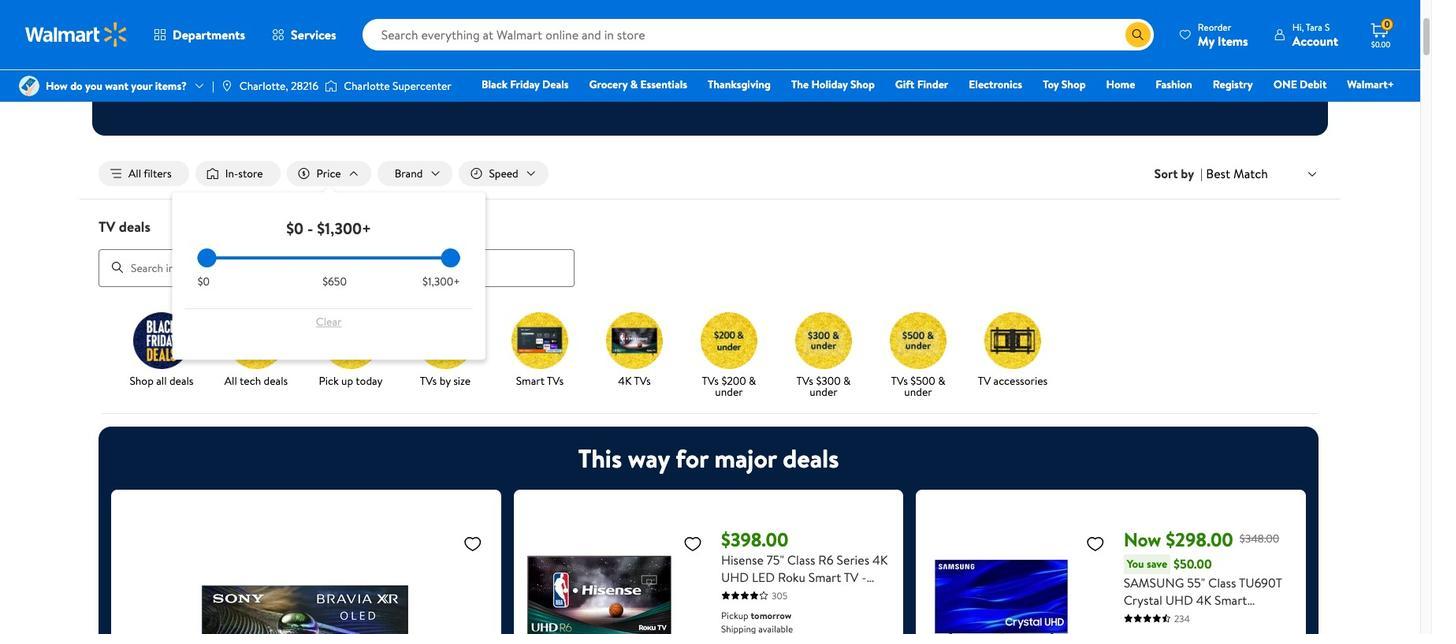 Task type: vqa. For each thing, say whether or not it's contained in the screenshot.
Stocking Stuffers BUTTON
no



Task type: locate. For each thing, give the bounding box(es) containing it.
tvs left $500
[[892, 373, 908, 388]]

$0 for $0 - $1,300+
[[286, 218, 304, 239]]

0 vertical spatial 4k
[[619, 373, 632, 388]]

0 horizontal spatial (new)
[[782, 586, 816, 603]]

thanksgiving link
[[701, 76, 778, 93]]

limited quantities. while supplies last. no rain checks. select items may not be available in-store.
[[515, 86, 906, 99]]

0 vertical spatial class
[[788, 551, 816, 568]]

0 horizontal spatial under
[[716, 384, 743, 399]]

- right television
[[1180, 608, 1185, 626]]

in-store button
[[195, 161, 280, 186]]

supercenter
[[393, 78, 452, 94]]

1 vertical spatial $1,300+
[[423, 274, 460, 289]]

1 horizontal spatial under
[[810, 384, 838, 399]]

tara
[[1307, 20, 1323, 34]]

4k
[[619, 373, 632, 388], [873, 551, 888, 568], [1197, 591, 1212, 608]]

class inside you save $50.00 samsung 55" class tu690t crystal uhd 4k smart television - un55tu690tfxza (new)
[[1209, 574, 1237, 591]]

0 vertical spatial -
[[308, 218, 313, 239]]

1 vertical spatial 4k
[[873, 551, 888, 568]]

1 horizontal spatial all
[[225, 373, 237, 388]]

305
[[772, 589, 788, 602]]

0 horizontal spatial $1,300+
[[317, 218, 372, 239]]

shop left all
[[130, 373, 154, 388]]

today
[[356, 373, 383, 388]]

1 under from the left
[[716, 384, 743, 399]]

2 horizontal spatial tv
[[978, 373, 991, 388]]

class left r6
[[788, 551, 816, 568]]

& right $200
[[749, 373, 757, 388]]

class right 55"
[[1209, 574, 1237, 591]]

55"
[[1188, 574, 1206, 591]]

uhd up 234
[[1166, 591, 1194, 608]]

speed
[[489, 166, 519, 181]]

roku
[[778, 568, 806, 586]]

save
[[1147, 556, 1168, 571]]

| left best
[[1201, 165, 1204, 182]]

1 horizontal spatial tv
[[844, 568, 859, 586]]

shop down 'it!'
[[851, 76, 875, 92]]

sort by |
[[1155, 165, 1204, 182]]

& inside tvs $200 & under
[[749, 373, 757, 388]]

clear button
[[198, 309, 460, 334]]

1 vertical spatial $0
[[198, 274, 210, 289]]

services
[[291, 26, 336, 43]]

1 horizontal spatial  image
[[221, 80, 233, 92]]

tomorrow
[[751, 608, 792, 622]]

grocery & essentials link
[[582, 76, 695, 93]]

0 horizontal spatial smart
[[516, 373, 545, 388]]

tv accessories link
[[972, 312, 1054, 389]]

this way for major deals
[[578, 441, 839, 475]]

0 horizontal spatial class
[[788, 551, 816, 568]]

un55tu690tfxza
[[1188, 608, 1293, 626]]

2 horizontal spatial -
[[1180, 608, 1185, 626]]

tvs $300 & under image
[[796, 312, 852, 369]]

0 vertical spatial all
[[129, 166, 141, 181]]

by left size
[[440, 373, 451, 388]]

under inside tvs $300 & under
[[810, 384, 838, 399]]

(new) up tomorrow
[[782, 586, 816, 603]]

1 vertical spatial -
[[862, 568, 867, 586]]

miss
[[798, 47, 834, 73]]

tvs inside tvs $500 & under
[[892, 373, 908, 388]]

0 horizontal spatial shop
[[130, 373, 154, 388]]

 image left how
[[19, 76, 39, 96]]

1 horizontal spatial (new)
[[1124, 626, 1157, 634]]

2 horizontal spatial under
[[905, 384, 933, 399]]

smart inside you save $50.00 samsung 55" class tu690t crystal uhd 4k smart television - un55tu690tfxza (new)
[[1215, 591, 1248, 608]]

2 vertical spatial -
[[1180, 608, 1185, 626]]

0 horizontal spatial |
[[212, 78, 214, 94]]

1 vertical spatial uhd
[[1166, 591, 1194, 608]]

smart down smart tvs image
[[516, 373, 545, 388]]

gift
[[896, 76, 915, 92]]

6 tvs from the left
[[892, 373, 908, 388]]

uhd left led
[[722, 568, 749, 586]]

1 horizontal spatial $1,300+
[[423, 274, 460, 289]]

by
[[1182, 165, 1195, 182], [440, 373, 451, 388]]

 image left the charlotte,
[[221, 80, 233, 92]]

uhd inside you save $50.00 samsung 55" class tu690t crystal uhd 4k smart television - un55tu690tfxza (new)
[[1166, 591, 1194, 608]]

0 horizontal spatial tv
[[99, 217, 116, 237]]

$1,300+ up '$1300' range field
[[317, 218, 372, 239]]

tvs left $200
[[702, 373, 719, 388]]

deals right the tech on the left bottom
[[264, 373, 288, 388]]

1 horizontal spatial uhd
[[1166, 591, 1194, 608]]

add to favorites list, sony 65 class bravia xr a90j 4k hdr oled tv smart google tv xr65a90j (new) image
[[463, 534, 482, 553]]

rain
[[685, 86, 700, 99]]

under inside tvs $500 & under
[[905, 384, 933, 399]]

0 vertical spatial (new)
[[782, 586, 816, 603]]

shop all deals
[[130, 373, 194, 388]]

1 vertical spatial class
[[1209, 574, 1237, 591]]

2 vertical spatial smart
[[1215, 591, 1248, 608]]

(new) for $398.00
[[782, 586, 816, 603]]

tvs $500 & under image
[[890, 312, 947, 369]]

tvs down smart tvs image
[[547, 373, 564, 388]]

1 vertical spatial |
[[1201, 165, 1204, 182]]

deals right all
[[169, 373, 194, 388]]

gifts.
[[700, 47, 743, 73]]

tv for tv accessories
[[978, 373, 991, 388]]

0 vertical spatial uhd
[[722, 568, 749, 586]]

4k down the $50.00
[[1197, 591, 1212, 608]]

0 vertical spatial $1,300+
[[317, 218, 372, 239]]

reorder my items
[[1199, 20, 1249, 49]]

tv left accessories at the right of the page
[[978, 373, 991, 388]]

tvs for tvs $200 & under
[[702, 373, 719, 388]]

best
[[1207, 165, 1231, 182]]

2 vertical spatial 4k
[[1197, 591, 1212, 608]]

all inside 'link'
[[225, 373, 237, 388]]

4k right series
[[873, 551, 888, 568]]

 image
[[19, 76, 39, 96], [221, 80, 233, 92]]

$348.00
[[1240, 531, 1280, 546]]

under for $200
[[716, 384, 743, 399]]

(new) down crystal
[[1124, 626, 1157, 634]]

1 horizontal spatial 4k
[[873, 551, 888, 568]]

$298.00
[[1166, 526, 1234, 552]]

4k down 4k tvs image
[[619, 373, 632, 388]]

hi, tara s account
[[1293, 20, 1339, 49]]

tvs by size image
[[417, 312, 474, 369]]

quantities.
[[548, 86, 590, 99]]

while
[[592, 86, 615, 99]]

finder
[[918, 76, 949, 92]]

0 vertical spatial by
[[1182, 165, 1195, 182]]

epic
[[558, 47, 593, 73]]

shop
[[851, 76, 875, 92], [1062, 76, 1086, 92], [130, 373, 154, 388]]

under down tvs $300 & under image
[[810, 384, 838, 399]]

your
[[131, 78, 152, 94]]

deals right major
[[783, 441, 839, 475]]

1 vertical spatial (new)
[[1124, 626, 1157, 634]]

0 horizontal spatial 4k
[[619, 373, 632, 388]]

1 horizontal spatial smart
[[809, 568, 842, 586]]

0 horizontal spatial by
[[440, 373, 451, 388]]

0
[[1385, 18, 1391, 31]]

smart for $398.00
[[809, 568, 842, 586]]

1 vertical spatial smart
[[809, 568, 842, 586]]

tvs inside tvs $200 & under
[[702, 373, 719, 388]]

1 vertical spatial by
[[440, 373, 451, 388]]

1 vertical spatial all
[[225, 373, 237, 388]]

& down savings.
[[631, 76, 638, 92]]

under down tvs $200 & under image
[[716, 384, 743, 399]]

smart
[[516, 373, 545, 388], [809, 568, 842, 586], [1215, 591, 1248, 608]]

- for you
[[1180, 608, 1185, 626]]

shop right toy
[[1062, 76, 1086, 92]]

tvs left size
[[420, 373, 437, 388]]

not
[[806, 86, 820, 99]]

add to favorites list, hisense 75" class r6 series 4k uhd led roku smart tv - 75r6030k (new) image
[[684, 534, 703, 553]]

(new) inside $398.00 hisense 75" class r6 series 4k uhd led roku smart tv - 75r6030k (new)
[[782, 586, 816, 603]]

walmart image
[[25, 22, 128, 47]]

$0 - $1,300+
[[286, 218, 372, 239]]

& inside tvs $500 & under
[[939, 373, 946, 388]]

| right items?
[[212, 78, 214, 94]]

all inside button
[[129, 166, 141, 181]]

|
[[212, 78, 214, 94], [1201, 165, 1204, 182]]

search icon image
[[1132, 28, 1145, 41]]

all left the tech on the left bottom
[[225, 373, 237, 388]]

$500
[[911, 373, 936, 388]]

essentials
[[641, 76, 688, 92]]

2 vertical spatial tv
[[844, 568, 859, 586]]

smart inside $398.00 hisense 75" class r6 series 4k uhd led roku smart tv - 75r6030k (new)
[[809, 568, 842, 586]]

1 horizontal spatial class
[[1209, 574, 1237, 591]]

& right "$300"
[[844, 373, 851, 388]]

$300
[[816, 373, 841, 388]]

- inside $398.00 hisense 75" class r6 series 4k uhd led roku smart tv - 75r6030k (new)
[[862, 568, 867, 586]]

savings.
[[598, 47, 662, 73]]

store
[[238, 166, 263, 181]]

 image
[[325, 78, 338, 94]]

deals up search icon at left
[[119, 217, 151, 237]]

tvs down 4k tvs image
[[634, 373, 651, 388]]

(new) inside you save $50.00 samsung 55" class tu690t crystal uhd 4k smart television - un55tu690tfxza (new)
[[1124, 626, 1157, 634]]

& right $500
[[939, 373, 946, 388]]

pick up today
[[319, 373, 383, 388]]

 image for charlotte, 28216
[[221, 80, 233, 92]]

1 horizontal spatial $0
[[286, 218, 304, 239]]

0 vertical spatial $0
[[286, 218, 304, 239]]

- up '$1300' range field
[[308, 218, 313, 239]]

registry
[[1213, 76, 1254, 92]]

want
[[105, 78, 129, 94]]

under
[[716, 384, 743, 399], [810, 384, 838, 399], [905, 384, 933, 399]]

0 vertical spatial smart
[[516, 373, 545, 388]]

class
[[788, 551, 816, 568], [1209, 574, 1237, 591]]

2 horizontal spatial 4k
[[1197, 591, 1212, 608]]

2 under from the left
[[810, 384, 838, 399]]

1 horizontal spatial |
[[1201, 165, 1204, 182]]

deals inside shop all deals 'link'
[[169, 373, 194, 388]]

0 vertical spatial |
[[212, 78, 214, 94]]

$1,300+ up tvs by size image
[[423, 274, 460, 289]]

&
[[631, 76, 638, 92], [749, 373, 757, 388], [844, 373, 851, 388], [939, 373, 946, 388]]

1 horizontal spatial by
[[1182, 165, 1195, 182]]

add to favorites list, samsung 55" class tu690t crystal uhd 4k smart television - un55tu690tfxza (new) image
[[1086, 534, 1105, 553]]

smart right 55"
[[1215, 591, 1248, 608]]

tv up search icon at left
[[99, 217, 116, 237]]

electronics link
[[962, 76, 1030, 93]]

by inside the sort and filter section element
[[1182, 165, 1195, 182]]

2 horizontal spatial smart
[[1215, 591, 1248, 608]]

1 tvs from the left
[[420, 373, 437, 388]]

4k tvs image
[[606, 312, 663, 369]]

- inside you save $50.00 samsung 55" class tu690t crystal uhd 4k smart television - un55tu690tfxza (new)
[[1180, 608, 1185, 626]]

0 horizontal spatial $0
[[198, 274, 210, 289]]

tvs $200 & under link
[[688, 312, 770, 400]]

toy shop
[[1043, 76, 1086, 92]]

1 vertical spatial tv
[[978, 373, 991, 388]]

smart tvs
[[516, 373, 564, 388]]

tvs by size link
[[405, 312, 487, 389]]

tvs $300 & under link
[[783, 312, 865, 400]]

by right the sort
[[1182, 165, 1195, 182]]

how do you want your items?
[[46, 78, 187, 94]]

1 horizontal spatial shop
[[851, 76, 875, 92]]

pick up today link
[[310, 312, 392, 389]]

shop inside 'link'
[[130, 373, 154, 388]]

under inside tvs $200 & under
[[716, 384, 743, 399]]

under down tvs $500 & under image
[[905, 384, 933, 399]]

tvs inside tvs $300 & under
[[797, 373, 814, 388]]

4 tvs from the left
[[702, 373, 719, 388]]

my
[[1199, 32, 1215, 49]]

speed button
[[459, 161, 549, 186]]

$200
[[722, 373, 747, 388]]

Search in TV deals search field
[[99, 249, 575, 287]]

0 horizontal spatial  image
[[19, 76, 39, 96]]

search image
[[111, 261, 124, 274]]

do
[[70, 78, 83, 94]]

smart right roku
[[809, 568, 842, 586]]

3 under from the left
[[905, 384, 933, 399]]

for
[[676, 441, 709, 475]]

tvs left "$300"
[[797, 373, 814, 388]]

1 horizontal spatial -
[[862, 568, 867, 586]]

tv right r6
[[844, 568, 859, 586]]

departments
[[173, 26, 245, 43]]

0 vertical spatial tv
[[99, 217, 116, 237]]

uhd inside $398.00 hisense 75" class r6 series 4k uhd led roku smart tv - 75r6030k (new)
[[722, 568, 749, 586]]

price
[[317, 166, 341, 181]]

& for tvs $300 & under
[[844, 373, 851, 388]]

2 horizontal spatial shop
[[1062, 76, 1086, 92]]

deals
[[119, 217, 151, 237], [169, 373, 194, 388], [264, 373, 288, 388], [783, 441, 839, 475]]

- right r6
[[862, 568, 867, 586]]

all for all tech deals
[[225, 373, 237, 388]]

gift finder link
[[889, 76, 956, 93]]

0 horizontal spatial uhd
[[722, 568, 749, 586]]

in-
[[225, 166, 238, 181]]

5 tvs from the left
[[797, 373, 814, 388]]

pick up today image
[[323, 312, 379, 369]]

smart for you
[[1215, 591, 1248, 608]]

all left filters
[[129, 166, 141, 181]]

$0 range field
[[198, 256, 460, 260]]

now $298.00 $348.00
[[1124, 526, 1280, 552]]

epic savings. top gifts. don't miss it!
[[558, 47, 857, 73]]

clear
[[316, 314, 342, 330]]

& inside tvs $300 & under
[[844, 373, 851, 388]]

deals inside tv deals search field
[[119, 217, 151, 237]]

0 horizontal spatial all
[[129, 166, 141, 181]]

gift finder
[[896, 76, 949, 92]]

tv accessories
[[978, 373, 1048, 388]]

tv inside search field
[[99, 217, 116, 237]]



Task type: describe. For each thing, give the bounding box(es) containing it.
$0 for $0
[[198, 274, 210, 289]]

items?
[[155, 78, 187, 94]]

Search search field
[[362, 19, 1154, 50]]

best match button
[[1204, 163, 1322, 184]]

black
[[482, 76, 508, 92]]

limited
[[515, 86, 546, 99]]

 image for how do you want your items?
[[19, 76, 39, 96]]

black friday deals
[[482, 76, 569, 92]]

price button
[[287, 161, 371, 186]]

tvs $500 & under link
[[878, 312, 960, 400]]

4k tvs link
[[594, 312, 676, 389]]

home link
[[1100, 76, 1143, 93]]

one
[[1274, 76, 1298, 92]]

one debit
[[1274, 76, 1327, 92]]

75"
[[767, 551, 785, 568]]

charlotte, 28216
[[240, 78, 319, 94]]

registry link
[[1206, 76, 1261, 93]]

toy shop link
[[1036, 76, 1093, 93]]

TV deals search field
[[80, 217, 1341, 287]]

top
[[666, 47, 696, 73]]

(new) for you
[[1124, 626, 1157, 634]]

& for tvs $500 & under
[[939, 373, 946, 388]]

tvs $200 & under image
[[701, 312, 758, 369]]

all tech deals link
[[215, 312, 297, 389]]

tu690t
[[1240, 574, 1283, 591]]

brand
[[395, 166, 423, 181]]

it!
[[839, 47, 857, 73]]

all filters
[[129, 166, 172, 181]]

deals
[[543, 76, 569, 92]]

tv mounts image
[[985, 312, 1042, 369]]

you
[[85, 78, 102, 94]]

| inside the sort and filter section element
[[1201, 165, 1204, 182]]

Walmart Site-Wide search field
[[362, 19, 1154, 50]]

hi,
[[1293, 20, 1305, 34]]

one debit link
[[1267, 76, 1335, 93]]

tvs for tvs $500 & under
[[892, 373, 908, 388]]

2 tvs from the left
[[547, 373, 564, 388]]

fashion link
[[1149, 76, 1200, 93]]

under for $300
[[810, 384, 838, 399]]

how
[[46, 78, 68, 94]]

$650
[[323, 274, 347, 289]]

tv for tv deals
[[99, 217, 116, 237]]

this
[[578, 441, 622, 475]]

series
[[837, 551, 870, 568]]

234
[[1175, 612, 1191, 625]]

supplies
[[617, 86, 650, 99]]

by for tvs
[[440, 373, 451, 388]]

walmart black friday deals for days image
[[565, 0, 856, 28]]

grocery & essentials
[[589, 76, 688, 92]]

the
[[792, 76, 809, 92]]

in-
[[872, 86, 883, 99]]

4k inside you save $50.00 samsung 55" class tu690t crystal uhd 4k smart television - un55tu690tfxza (new)
[[1197, 591, 1212, 608]]

all filters button
[[99, 161, 189, 186]]

deals inside the all tech deals 'link'
[[264, 373, 288, 388]]

tech
[[240, 373, 261, 388]]

all for all filters
[[129, 166, 141, 181]]

tvs for tvs by size
[[420, 373, 437, 388]]

electronics
[[969, 76, 1023, 92]]

$0.00
[[1372, 39, 1391, 50]]

tvs for tvs $300 & under
[[797, 373, 814, 388]]

crystal
[[1124, 591, 1163, 608]]

way
[[628, 441, 670, 475]]

checks.
[[703, 86, 733, 99]]

under for $500
[[905, 384, 933, 399]]

shop all deals image
[[133, 312, 190, 369]]

best match
[[1207, 165, 1269, 182]]

4k inside $398.00 hisense 75" class r6 series 4k uhd led roku smart tv - 75r6030k (new)
[[873, 551, 888, 568]]

$398.00 hisense 75" class r6 series 4k uhd led roku smart tv - 75r6030k (new)
[[722, 526, 888, 603]]

0 horizontal spatial -
[[308, 218, 313, 239]]

in-store
[[225, 166, 263, 181]]

all tech deals image
[[228, 312, 285, 369]]

pick
[[319, 373, 339, 388]]

led
[[752, 568, 775, 586]]

$1300 range field
[[198, 256, 460, 260]]

sort and filter section element
[[80, 148, 1341, 199]]

& for tvs $200 & under
[[749, 373, 757, 388]]

- for $398.00
[[862, 568, 867, 586]]

r6
[[819, 551, 834, 568]]

don't
[[747, 47, 794, 73]]

class inside $398.00 hisense 75" class r6 series 4k uhd led roku smart tv - 75r6030k (new)
[[788, 551, 816, 568]]

3 tvs from the left
[[634, 373, 651, 388]]

the holiday shop
[[792, 76, 875, 92]]

departments button
[[140, 16, 259, 54]]

charlotte
[[344, 78, 390, 94]]

tvs $500 & under
[[892, 373, 946, 399]]

friday
[[510, 76, 540, 92]]

debit
[[1300, 76, 1327, 92]]

accessories
[[994, 373, 1048, 388]]

smart tvs link
[[499, 312, 581, 389]]

no
[[670, 86, 683, 99]]

may
[[787, 86, 804, 99]]

items
[[763, 86, 785, 99]]

holiday
[[812, 76, 848, 92]]

grocery
[[589, 76, 628, 92]]

fashion
[[1156, 76, 1193, 92]]

smart tvs image
[[512, 312, 569, 369]]

0 $0.00
[[1372, 18, 1391, 50]]

$50.00
[[1174, 555, 1213, 573]]

match
[[1234, 165, 1269, 182]]

4k tvs
[[619, 373, 651, 388]]

s
[[1326, 20, 1331, 34]]

by for sort
[[1182, 165, 1195, 182]]

& inside "grocery & essentials" link
[[631, 76, 638, 92]]

you
[[1127, 556, 1145, 571]]

28216
[[291, 78, 319, 94]]

hisense
[[722, 551, 764, 568]]

black friday deals link
[[475, 76, 576, 93]]

all
[[156, 373, 167, 388]]

tv inside $398.00 hisense 75" class r6 series 4k uhd led roku smart tv - 75r6030k (new)
[[844, 568, 859, 586]]

account
[[1293, 32, 1339, 49]]



